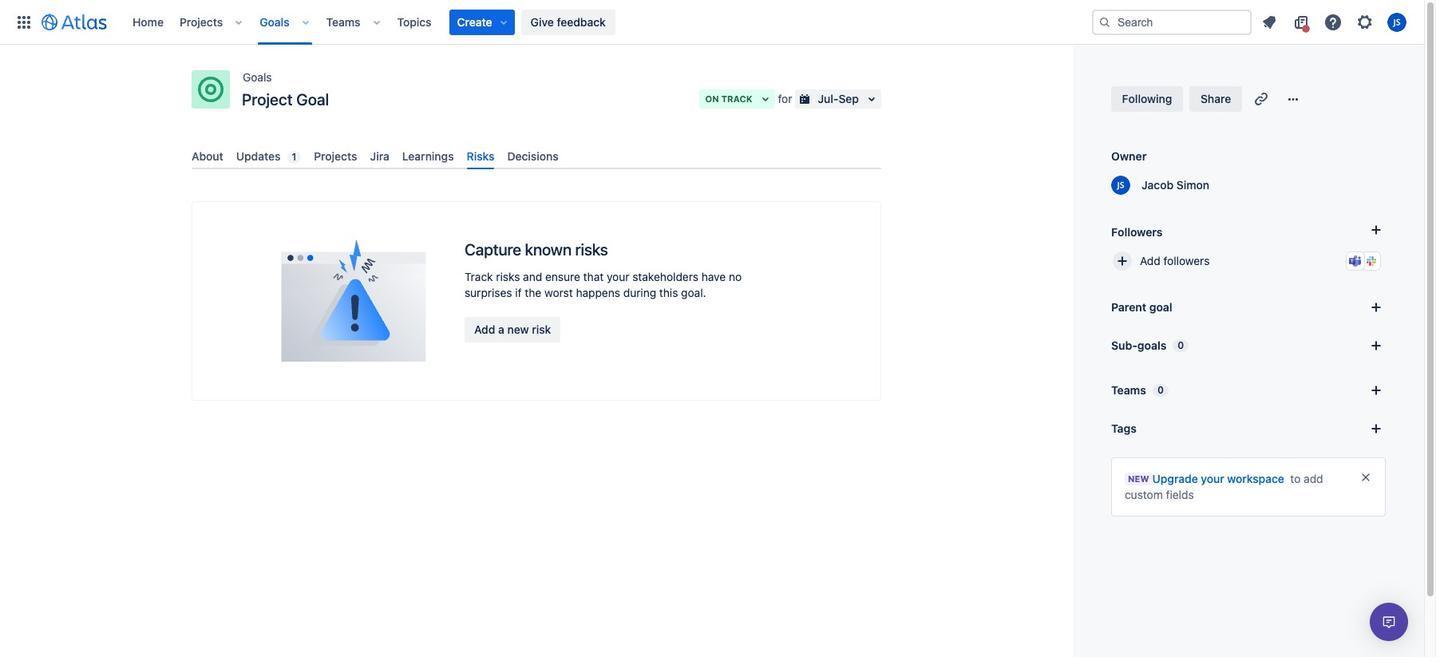 Task type: vqa. For each thing, say whether or not it's contained in the screenshot.
the topmost WE
no



Task type: describe. For each thing, give the bounding box(es) containing it.
on
[[706, 93, 719, 104]]

upgrade
[[1153, 472, 1198, 485]]

add follower image
[[1113, 252, 1132, 271]]

on track
[[706, 93, 753, 104]]

close banner image
[[1360, 471, 1373, 484]]

project
[[242, 90, 293, 109]]

a
[[498, 323, 505, 336]]

jira
[[370, 149, 390, 163]]

jul-
[[818, 92, 839, 105]]

share
[[1201, 92, 1231, 105]]

goals project goal
[[242, 70, 329, 109]]

sub-goals
[[1112, 339, 1167, 352]]

msteams logo showing  channels are connected to this goal image
[[1349, 255, 1362, 268]]

parent
[[1112, 300, 1147, 314]]

goal icon image
[[198, 77, 224, 102]]

to add custom fields
[[1125, 472, 1324, 501]]

1 vertical spatial projects
[[314, 149, 357, 163]]

add
[[1304, 472, 1324, 485]]

new
[[1128, 474, 1150, 484]]

simon
[[1177, 178, 1210, 192]]

risks inside track risks and ensure that your stakeholders have no surprises if the worst happens during this goal.
[[496, 270, 520, 284]]

custom
[[1125, 488, 1163, 501]]

tab list containing about
[[185, 143, 888, 169]]

fields
[[1166, 488, 1194, 501]]

about
[[192, 149, 223, 163]]

give feedback button
[[521, 9, 616, 35]]

parent goal
[[1112, 300, 1173, 314]]

known
[[525, 241, 572, 259]]

0 for teams
[[1158, 384, 1164, 396]]

workspace
[[1228, 472, 1285, 485]]

capture
[[465, 241, 521, 259]]

goal.
[[681, 286, 706, 300]]

jacob
[[1142, 178, 1174, 192]]

give
[[531, 15, 554, 28]]

following
[[1122, 92, 1172, 105]]

if
[[515, 286, 522, 300]]

notifications image
[[1260, 12, 1279, 32]]

have
[[702, 270, 726, 284]]

1 vertical spatial teams
[[1112, 383, 1147, 397]]

track risks and ensure that your stakeholders have no surprises if the worst happens during this goal.
[[465, 270, 742, 300]]

worst
[[545, 286, 573, 300]]

switch to... image
[[14, 12, 34, 32]]

happens
[[576, 286, 620, 300]]

projects inside top 'element'
[[180, 15, 223, 28]]

jacob simon link
[[1132, 177, 1210, 193]]

projects link
[[175, 9, 228, 35]]

add for add a new risk
[[474, 323, 495, 336]]

goals for goals project goal
[[243, 70, 272, 84]]

owner
[[1112, 149, 1147, 163]]

jul-sep button
[[796, 89, 882, 109]]

open intercom messenger image
[[1380, 612, 1399, 632]]

stakeholders
[[633, 270, 699, 284]]

capture known risks
[[465, 241, 608, 259]]

add a new risk
[[474, 323, 551, 336]]

goal
[[296, 90, 329, 109]]

topics link
[[393, 9, 436, 35]]

1 vertical spatial goals link
[[243, 68, 272, 87]]

updates
[[236, 149, 281, 163]]

give feedback
[[531, 15, 606, 28]]

tags
[[1112, 422, 1137, 435]]

goals
[[1138, 339, 1167, 352]]



Task type: locate. For each thing, give the bounding box(es) containing it.
sub-
[[1112, 339, 1138, 352]]

goals up project
[[243, 70, 272, 84]]

track
[[722, 93, 753, 104]]

goals inside goals project goal
[[243, 70, 272, 84]]

your right upgrade
[[1201, 472, 1225, 485]]

this
[[659, 286, 678, 300]]

1 vertical spatial add
[[474, 323, 495, 336]]

0 vertical spatial goals link
[[255, 9, 294, 35]]

teams inside top 'element'
[[326, 15, 361, 28]]

add left a
[[474, 323, 495, 336]]

followers
[[1164, 254, 1210, 268]]

and
[[523, 270, 542, 284]]

0 vertical spatial your
[[607, 270, 630, 284]]

the
[[525, 286, 542, 300]]

surprises
[[465, 286, 512, 300]]

0 vertical spatial projects
[[180, 15, 223, 28]]

help image
[[1324, 12, 1343, 32]]

risks
[[467, 149, 495, 163]]

1 horizontal spatial projects
[[314, 149, 357, 163]]

create
[[457, 15, 492, 28]]

add a follower image
[[1367, 220, 1386, 240]]

1 horizontal spatial risks
[[575, 241, 608, 259]]

0 horizontal spatial add
[[474, 323, 495, 336]]

topics
[[397, 15, 432, 28]]

1 vertical spatial your
[[1201, 472, 1225, 485]]

your
[[607, 270, 630, 284], [1201, 472, 1225, 485]]

risks up that
[[575, 241, 608, 259]]

Search field
[[1092, 9, 1252, 35]]

more icon image
[[1284, 89, 1303, 109]]

0 vertical spatial teams
[[326, 15, 361, 28]]

add for add followers
[[1140, 254, 1161, 268]]

goals link up goals project goal
[[255, 9, 294, 35]]

account image
[[1388, 12, 1407, 32]]

your inside track risks and ensure that your stakeholders have no surprises if the worst happens during this goal.
[[607, 270, 630, 284]]

that
[[583, 270, 604, 284]]

goals
[[260, 15, 290, 28], [243, 70, 272, 84]]

add right add follower icon
[[1140, 254, 1161, 268]]

home
[[133, 15, 164, 28]]

feedback
[[557, 15, 606, 28]]

risks
[[575, 241, 608, 259], [496, 270, 520, 284]]

teams left topics
[[326, 15, 361, 28]]

0 right goals
[[1178, 339, 1184, 351]]

goals up goals project goal
[[260, 15, 290, 28]]

search image
[[1099, 16, 1112, 28]]

home link
[[128, 9, 168, 35]]

for
[[778, 92, 793, 105]]

1 vertical spatial goals
[[243, 70, 272, 84]]

teams up tags
[[1112, 383, 1147, 397]]

0 horizontal spatial your
[[607, 270, 630, 284]]

slack logo showing nan channels are connected to this goal image
[[1365, 255, 1378, 268]]

add team image
[[1367, 381, 1386, 400]]

sep
[[839, 92, 859, 105]]

tab list
[[185, 143, 888, 169]]

create button
[[449, 9, 515, 35]]

projects
[[180, 15, 223, 28], [314, 149, 357, 163]]

goals inside top 'element'
[[260, 15, 290, 28]]

ensure
[[545, 270, 580, 284]]

risks up if
[[496, 270, 520, 284]]

1 horizontal spatial add
[[1140, 254, 1161, 268]]

jacob simon button
[[1112, 176, 1210, 195]]

goals link
[[255, 9, 294, 35], [243, 68, 272, 87]]

add followers button
[[1105, 244, 1393, 279]]

projects right home
[[180, 15, 223, 28]]

teams link
[[321, 9, 365, 35]]

add a new risk button
[[465, 317, 561, 343]]

0
[[1178, 339, 1184, 351], [1158, 384, 1164, 396]]

track
[[465, 270, 493, 284]]

1 horizontal spatial 0
[[1178, 339, 1184, 351]]

0 horizontal spatial teams
[[326, 15, 361, 28]]

add tag image
[[1367, 419, 1386, 438]]

0 horizontal spatial projects
[[180, 15, 223, 28]]

learnings
[[402, 149, 454, 163]]

1 vertical spatial 0
[[1158, 384, 1164, 396]]

teams
[[326, 15, 361, 28], [1112, 383, 1147, 397]]

followers
[[1112, 225, 1163, 238]]

0 for sub-goals
[[1178, 339, 1184, 351]]

0 vertical spatial add
[[1140, 254, 1161, 268]]

banner containing home
[[0, 0, 1425, 45]]

0 vertical spatial risks
[[575, 241, 608, 259]]

goal
[[1150, 300, 1173, 314]]

projects right 1
[[314, 149, 357, 163]]

share button
[[1190, 86, 1243, 112]]

on track button
[[699, 89, 775, 109]]

0 vertical spatial goals
[[260, 15, 290, 28]]

no
[[729, 270, 742, 284]]

1
[[292, 151, 296, 163]]

to
[[1291, 472, 1301, 485]]

jacob simon
[[1142, 178, 1210, 192]]

jul-sep
[[818, 92, 859, 105]]

0 vertical spatial 0
[[1178, 339, 1184, 351]]

1 horizontal spatial teams
[[1112, 383, 1147, 397]]

decisions
[[507, 149, 559, 163]]

1 vertical spatial risks
[[496, 270, 520, 284]]

following button
[[1112, 86, 1183, 112]]

0 horizontal spatial risks
[[496, 270, 520, 284]]

add
[[1140, 254, 1161, 268], [474, 323, 495, 336]]

risk
[[532, 323, 551, 336]]

during
[[623, 286, 656, 300]]

banner
[[0, 0, 1425, 45]]

goals link up project
[[243, 68, 272, 87]]

1 horizontal spatial your
[[1201, 472, 1225, 485]]

0 down goals
[[1158, 384, 1164, 396]]

new
[[507, 323, 529, 336]]

settings image
[[1356, 12, 1375, 32]]

add followers
[[1140, 254, 1210, 268]]

0 horizontal spatial 0
[[1158, 384, 1164, 396]]

goals for goals
[[260, 15, 290, 28]]

top element
[[10, 0, 1092, 44]]

new upgrade your workspace
[[1128, 472, 1285, 485]]

your right that
[[607, 270, 630, 284]]



